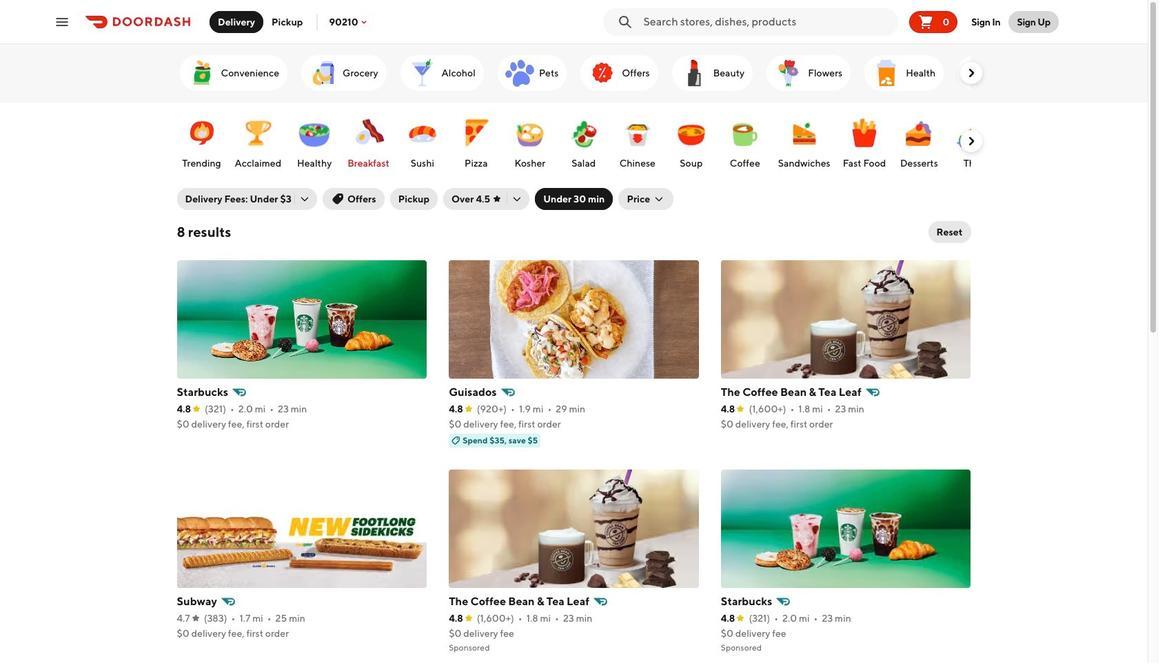 Task type: locate. For each thing, give the bounding box(es) containing it.
1 next button of carousel image from the top
[[964, 66, 978, 80]]

Store search: begin typing to search for stores available on DoorDash text field
[[643, 14, 893, 29]]

1 vertical spatial next button of carousel image
[[964, 134, 978, 148]]

next button of carousel image
[[964, 66, 978, 80], [964, 134, 978, 148]]

0 vertical spatial next button of carousel image
[[964, 66, 978, 80]]

flowers image
[[772, 57, 805, 90]]

home image
[[963, 57, 996, 90]]

2 next button of carousel image from the top
[[964, 134, 978, 148]]

offers image
[[586, 57, 619, 90]]



Task type: describe. For each thing, give the bounding box(es) containing it.
convenience image
[[185, 57, 218, 90]]

health image
[[870, 57, 903, 90]]

grocery image
[[307, 57, 340, 90]]

beauty image
[[677, 57, 711, 90]]

alcohol image
[[406, 57, 439, 90]]

pets image
[[503, 57, 536, 90]]

open menu image
[[54, 13, 70, 30]]



Task type: vqa. For each thing, say whether or not it's contained in the screenshot.
Drinks
no



